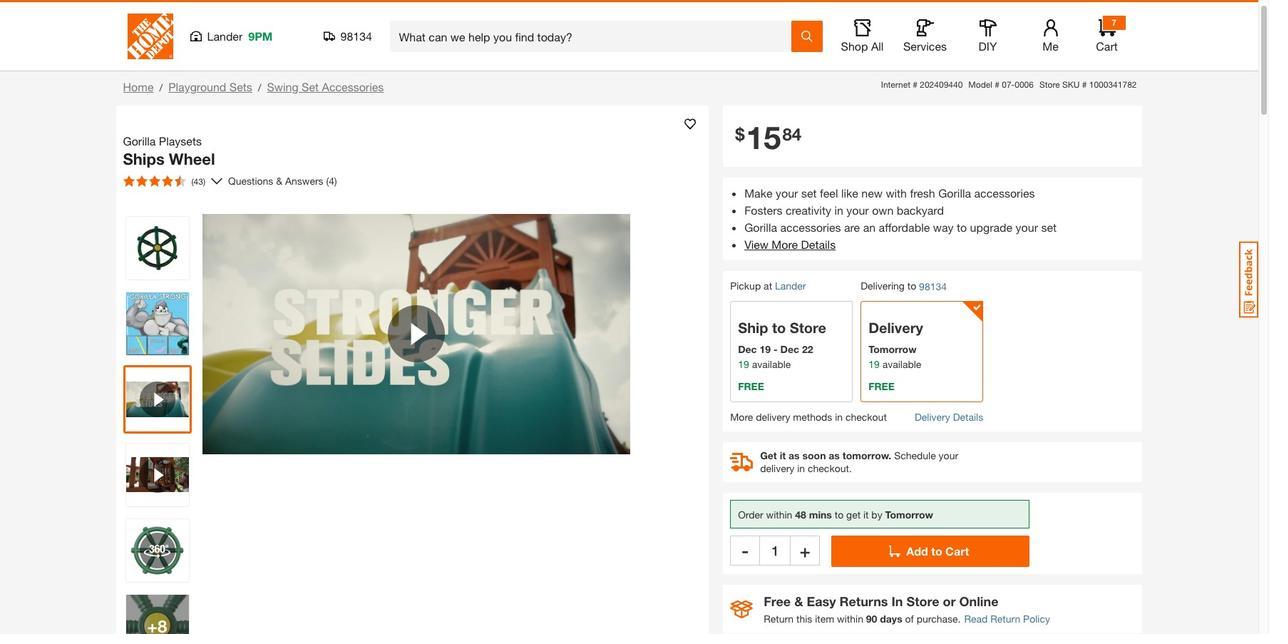 Task type: describe. For each thing, give the bounding box(es) containing it.
get
[[761, 450, 777, 462]]

policy
[[1024, 613, 1051, 625]]

schedule your delivery in checkout.
[[761, 450, 959, 475]]

+
[[800, 541, 811, 561]]

fresh
[[911, 186, 936, 200]]

set
[[302, 80, 319, 93]]

checkout.
[[808, 462, 852, 475]]

green gorilla playsets swing set accessories 07 0006 64.0 image
[[126, 216, 189, 279]]

easy
[[807, 594, 836, 609]]

the home depot logo image
[[127, 14, 173, 59]]

available inside ship to store dec 19 - dec 22 19 available
[[752, 358, 791, 370]]

store inside ship to store dec 19 - dec 22 19 available
[[790, 320, 827, 336]]

add to cart button
[[832, 536, 1030, 567]]

playsets
[[159, 134, 202, 148]]

green gorilla playsets swing set accessories 07 0006 40.2 image
[[126, 595, 189, 634]]

soon
[[803, 450, 826, 462]]

read return policy link
[[965, 612, 1051, 627]]

creativity
[[786, 204, 832, 217]]

delivery for delivery details
[[915, 411, 951, 423]]

(43)
[[192, 176, 205, 187]]

returns
[[840, 594, 888, 609]]

1000341782
[[1090, 79, 1137, 90]]

make
[[745, 186, 773, 200]]

gorilla inside gorilla playsets ships wheel
[[123, 134, 156, 148]]

at
[[764, 280, 773, 292]]

1 vertical spatial tomorrow
[[886, 508, 934, 521]]

services button
[[903, 19, 948, 54]]

in for checkout
[[835, 411, 843, 423]]

(43) link
[[117, 169, 223, 192]]

& for answers
[[276, 175, 283, 187]]

19 inside delivery tomorrow 19 available
[[869, 358, 880, 370]]

me
[[1043, 39, 1059, 53]]

98134 link
[[920, 279, 947, 294]]

& for easy
[[795, 594, 804, 609]]

0 vertical spatial within
[[767, 508, 793, 521]]

shop
[[841, 39, 868, 53]]

all
[[872, 39, 884, 53]]

(4)
[[326, 175, 337, 187]]

fosters
[[745, 204, 783, 217]]

details inside button
[[953, 411, 984, 423]]

What can we help you find today? search field
[[399, 21, 791, 51]]

in
[[892, 594, 903, 609]]

to for cart
[[932, 544, 943, 558]]

1 horizontal spatial lander
[[775, 280, 806, 292]]

to left get
[[835, 508, 844, 521]]

questions & answers (4)
[[228, 175, 337, 187]]

to inside make your set feel like new with fresh gorilla accessories fosters creativity in your own backyard gorilla accessories are an affordable way to upgrade your set view more details
[[957, 221, 967, 234]]

2 / from the left
[[258, 81, 261, 93]]

an
[[864, 221, 876, 234]]

schedule
[[895, 450, 936, 462]]

9pm
[[248, 29, 273, 43]]

to for store
[[772, 320, 786, 336]]

like
[[842, 186, 859, 200]]

delivery inside 'schedule your delivery in checkout.'
[[761, 462, 795, 475]]

2 # from the left
[[995, 79, 1000, 90]]

$
[[736, 124, 745, 144]]

1 vertical spatial gorilla
[[939, 186, 972, 200]]

7
[[1112, 17, 1117, 28]]

are
[[845, 221, 860, 234]]

1 return from the left
[[764, 613, 794, 625]]

2 return from the left
[[991, 613, 1021, 625]]

new
[[862, 186, 883, 200]]

84
[[783, 124, 802, 144]]

accessories
[[322, 80, 384, 93]]

48
[[796, 508, 807, 521]]

checkout
[[846, 411, 887, 423]]

1 as from the left
[[789, 450, 800, 462]]

days
[[880, 613, 903, 625]]

delivery for delivery tomorrow 19 available
[[869, 320, 924, 336]]

15
[[747, 119, 781, 157]]

cart 7
[[1097, 17, 1118, 53]]

98134 button
[[323, 29, 373, 44]]

or
[[943, 594, 956, 609]]

2 dec from the left
[[781, 343, 800, 355]]

sets
[[230, 80, 252, 93]]

1 horizontal spatial 19
[[760, 343, 771, 355]]

online
[[960, 594, 999, 609]]

0006
[[1015, 79, 1034, 90]]

read
[[965, 613, 988, 625]]

0 horizontal spatial it
[[780, 450, 786, 462]]

backyard
[[897, 204, 944, 217]]

model
[[969, 79, 993, 90]]

delivering
[[861, 280, 905, 292]]

1 horizontal spatial gorilla
[[745, 221, 778, 234]]

sku
[[1063, 79, 1080, 90]]

store inside free & easy returns in store or online return this item within 90 days of purchase. read return policy
[[907, 594, 940, 609]]

free
[[764, 594, 791, 609]]

diy button
[[966, 19, 1011, 54]]

(43) button
[[117, 169, 211, 192]]

internet
[[882, 79, 911, 90]]

home link
[[123, 80, 154, 93]]

- inside - button
[[742, 541, 749, 561]]

services
[[904, 39, 947, 53]]

98134 inside delivering to 98134
[[920, 281, 947, 293]]

90
[[867, 613, 878, 625]]



Task type: locate. For each thing, give the bounding box(es) containing it.
delivery inside button
[[915, 411, 951, 423]]

1 vertical spatial in
[[835, 411, 843, 423]]

upgrade
[[971, 221, 1013, 234]]

your inside 'schedule your delivery in checkout.'
[[939, 450, 959, 462]]

add
[[907, 544, 929, 558]]

delivery details button
[[915, 410, 984, 425]]

0 horizontal spatial return
[[764, 613, 794, 625]]

free for to
[[738, 380, 764, 393]]

1 vertical spatial it
[[864, 508, 869, 521]]

wheel
[[169, 150, 215, 168]]

0 horizontal spatial gorilla
[[123, 134, 156, 148]]

2 horizontal spatial 19
[[869, 358, 880, 370]]

it
[[780, 450, 786, 462], [864, 508, 869, 521]]

accessories down creativity
[[781, 221, 841, 234]]

green gorilla playsets swing set accessories 07 0006 e1.1 image
[[126, 292, 189, 355]]

1 vertical spatial lander
[[775, 280, 806, 292]]

of
[[906, 613, 914, 625]]

to inside button
[[932, 544, 943, 558]]

lander button
[[775, 280, 806, 292]]

ship
[[738, 320, 769, 336]]

1 horizontal spatial within
[[838, 613, 864, 625]]

set up creativity
[[802, 186, 817, 200]]

0 vertical spatial tomorrow
[[869, 343, 917, 355]]

available down the ship
[[752, 358, 791, 370]]

6317221895112 image
[[126, 443, 189, 506]]

icon image
[[731, 600, 753, 618]]

store up the of at bottom
[[907, 594, 940, 609]]

1 vertical spatial &
[[795, 594, 804, 609]]

home
[[123, 80, 154, 93]]

add to cart
[[907, 544, 969, 558]]

# right sku
[[1083, 79, 1087, 90]]

your right schedule
[[939, 450, 959, 462]]

0 vertical spatial store
[[1040, 79, 1060, 90]]

make your set feel like new with fresh gorilla accessories fosters creativity in your own backyard gorilla accessories are an affordable way to upgrade your set view more details
[[745, 186, 1057, 251]]

cart right the add
[[946, 544, 969, 558]]

0 vertical spatial accessories
[[975, 186, 1035, 200]]

delivery down delivering to 98134
[[869, 320, 924, 336]]

free & easy returns in store or online return this item within 90 days of purchase. read return policy
[[764, 594, 1051, 625]]

order
[[738, 508, 764, 521]]

1 free from the left
[[738, 380, 764, 393]]

2 as from the left
[[829, 450, 840, 462]]

0 vertical spatial more
[[772, 238, 798, 251]]

0 horizontal spatial available
[[752, 358, 791, 370]]

your
[[776, 186, 799, 200], [847, 204, 869, 217], [1016, 221, 1039, 234], [939, 450, 959, 462]]

your up are at the right of the page
[[847, 204, 869, 217]]

0 vertical spatial set
[[802, 186, 817, 200]]

1 vertical spatial 98134
[[920, 281, 947, 293]]

1 available from the left
[[752, 358, 791, 370]]

0 horizontal spatial dec
[[738, 343, 757, 355]]

1 vertical spatial delivery
[[915, 411, 951, 423]]

1 horizontal spatial details
[[953, 411, 984, 423]]

3 # from the left
[[1083, 79, 1087, 90]]

98134 inside button
[[341, 29, 372, 43]]

feedback link image
[[1240, 241, 1259, 318]]

- button
[[731, 536, 761, 566]]

lander 9pm
[[207, 29, 273, 43]]

0 vertical spatial -
[[774, 343, 778, 355]]

shop all
[[841, 39, 884, 53]]

0 vertical spatial in
[[835, 204, 844, 217]]

0 horizontal spatial 98134
[[341, 29, 372, 43]]

0 horizontal spatial lander
[[207, 29, 243, 43]]

0 vertical spatial 98134
[[341, 29, 372, 43]]

1 vertical spatial delivery
[[761, 462, 795, 475]]

return down free
[[764, 613, 794, 625]]

more delivery methods in checkout
[[731, 411, 887, 423]]

it left by
[[864, 508, 869, 521]]

1 horizontal spatial it
[[864, 508, 869, 521]]

2 horizontal spatial store
[[1040, 79, 1060, 90]]

0 vertical spatial delivery
[[756, 411, 791, 423]]

accessories up upgrade
[[975, 186, 1035, 200]]

1 vertical spatial details
[[953, 411, 984, 423]]

$ 15 84
[[736, 119, 802, 157]]

this
[[797, 613, 813, 625]]

dec down the ship
[[738, 343, 757, 355]]

in inside 'schedule your delivery in checkout.'
[[798, 462, 805, 475]]

delivery tomorrow 19 available
[[869, 320, 924, 370]]

lander left 9pm
[[207, 29, 243, 43]]

delivering to 98134
[[861, 280, 947, 293]]

98134 right delivering
[[920, 281, 947, 293]]

0 horizontal spatial 19
[[738, 358, 750, 370]]

&
[[276, 175, 283, 187], [795, 594, 804, 609]]

- left 22
[[774, 343, 778, 355]]

to inside delivering to 98134
[[908, 280, 917, 292]]

own
[[873, 204, 894, 217]]

1 horizontal spatial return
[[991, 613, 1021, 625]]

way
[[934, 221, 954, 234]]

gorilla playsets link
[[123, 133, 208, 150]]

2 free from the left
[[869, 380, 895, 393]]

feel
[[820, 186, 838, 200]]

22
[[802, 343, 814, 355]]

1 / from the left
[[159, 81, 163, 93]]

within left 90
[[838, 613, 864, 625]]

tomorrow inside delivery tomorrow 19 available
[[869, 343, 917, 355]]

1 horizontal spatial /
[[258, 81, 261, 93]]

/ right "home" at the left top of page
[[159, 81, 163, 93]]

home / playground sets / swing set accessories
[[123, 80, 384, 93]]

1 dec from the left
[[738, 343, 757, 355]]

as up checkout.
[[829, 450, 840, 462]]

0 horizontal spatial set
[[802, 186, 817, 200]]

0 horizontal spatial store
[[790, 320, 827, 336]]

# left '07-'
[[995, 79, 1000, 90]]

0 horizontal spatial &
[[276, 175, 283, 187]]

methods
[[793, 411, 833, 423]]

0 vertical spatial lander
[[207, 29, 243, 43]]

0 horizontal spatial /
[[159, 81, 163, 93]]

answers
[[285, 175, 324, 187]]

0 vertical spatial details
[[801, 238, 836, 251]]

more inside make your set feel like new with fresh gorilla accessories fosters creativity in your own backyard gorilla accessories are an affordable way to upgrade your set view more details
[[772, 238, 798, 251]]

to right way
[[957, 221, 967, 234]]

return
[[764, 613, 794, 625], [991, 613, 1021, 625]]

view
[[745, 238, 769, 251]]

1 horizontal spatial as
[[829, 450, 840, 462]]

it right get
[[780, 450, 786, 462]]

1 horizontal spatial more
[[772, 238, 798, 251]]

5988218005001 image
[[202, 214, 630, 454], [126, 368, 189, 431]]

in down 'feel'
[[835, 204, 844, 217]]

0 horizontal spatial #
[[913, 79, 918, 90]]

2 horizontal spatial gorilla
[[939, 186, 972, 200]]

diy
[[979, 39, 998, 53]]

0 horizontal spatial cart
[[946, 544, 969, 558]]

dec left 22
[[781, 343, 800, 355]]

to right the ship
[[772, 320, 786, 336]]

1 vertical spatial set
[[1042, 221, 1057, 234]]

1 # from the left
[[913, 79, 918, 90]]

1 horizontal spatial &
[[795, 594, 804, 609]]

to inside ship to store dec 19 - dec 22 19 available
[[772, 320, 786, 336]]

1 horizontal spatial cart
[[1097, 39, 1118, 53]]

& inside free & easy returns in store or online return this item within 90 days of purchase. read return policy
[[795, 594, 804, 609]]

0 horizontal spatial 5988218005001 image
[[126, 368, 189, 431]]

1 horizontal spatial -
[[774, 343, 778, 355]]

delivery
[[756, 411, 791, 423], [761, 462, 795, 475]]

-
[[774, 343, 778, 355], [742, 541, 749, 561]]

get
[[847, 508, 861, 521]]

2 vertical spatial in
[[798, 462, 805, 475]]

delivery up schedule
[[915, 411, 951, 423]]

view more details link
[[745, 238, 836, 251]]

ships
[[123, 150, 165, 168]]

tomorrow right by
[[886, 508, 934, 521]]

1 vertical spatial store
[[790, 320, 827, 336]]

set right upgrade
[[1042, 221, 1057, 234]]

store up 22
[[790, 320, 827, 336]]

None field
[[761, 536, 790, 566]]

1 horizontal spatial set
[[1042, 221, 1057, 234]]

4.5 stars image
[[123, 175, 186, 187]]

within left 48
[[767, 508, 793, 521]]

free down ship to store dec 19 - dec 22 19 available
[[738, 380, 764, 393]]

- inside ship to store dec 19 - dec 22 19 available
[[774, 343, 778, 355]]

order within 48 mins to get it by tomorrow
[[738, 508, 934, 521]]

your right upgrade
[[1016, 221, 1039, 234]]

1 horizontal spatial available
[[883, 358, 922, 370]]

/ right 'sets'
[[258, 81, 261, 93]]

1 vertical spatial accessories
[[781, 221, 841, 234]]

free for tomorrow
[[869, 380, 895, 393]]

free up the checkout
[[869, 380, 895, 393]]

in for checkout.
[[798, 462, 805, 475]]

shop all button
[[840, 19, 886, 54]]

1 horizontal spatial dec
[[781, 343, 800, 355]]

free
[[738, 380, 764, 393], [869, 380, 895, 393]]

by
[[872, 508, 883, 521]]

1 vertical spatial cart
[[946, 544, 969, 558]]

0 horizontal spatial details
[[801, 238, 836, 251]]

2 vertical spatial gorilla
[[745, 221, 778, 234]]

gorilla
[[123, 134, 156, 148], [939, 186, 972, 200], [745, 221, 778, 234]]

pickup at lander
[[731, 280, 806, 292]]

1 horizontal spatial #
[[995, 79, 1000, 90]]

in right methods
[[835, 411, 843, 423]]

98134
[[341, 29, 372, 43], [920, 281, 947, 293]]

+ button
[[790, 536, 820, 566]]

202409440_s01 image
[[126, 519, 189, 582]]

0 vertical spatial it
[[780, 450, 786, 462]]

0 horizontal spatial as
[[789, 450, 800, 462]]

2 available from the left
[[883, 358, 922, 370]]

available
[[752, 358, 791, 370], [883, 358, 922, 370]]

delivery up get
[[756, 411, 791, 423]]

cart down 7
[[1097, 39, 1118, 53]]

0 vertical spatial cart
[[1097, 39, 1118, 53]]

1 horizontal spatial 5988218005001 image
[[202, 214, 630, 454]]

1 horizontal spatial free
[[869, 380, 895, 393]]

tomorrow.
[[843, 450, 892, 462]]

0 vertical spatial delivery
[[869, 320, 924, 336]]

gorilla right the fresh at the top
[[939, 186, 972, 200]]

0 horizontal spatial free
[[738, 380, 764, 393]]

item
[[816, 613, 835, 625]]

0 horizontal spatial accessories
[[781, 221, 841, 234]]

in down soon
[[798, 462, 805, 475]]

#
[[913, 79, 918, 90], [995, 79, 1000, 90], [1083, 79, 1087, 90]]

in
[[835, 204, 844, 217], [835, 411, 843, 423], [798, 462, 805, 475]]

get it as soon as tomorrow.
[[761, 450, 892, 462]]

delivery down get
[[761, 462, 795, 475]]

1 horizontal spatial store
[[907, 594, 940, 609]]

to left 98134 link
[[908, 280, 917, 292]]

to
[[957, 221, 967, 234], [908, 280, 917, 292], [772, 320, 786, 336], [835, 508, 844, 521], [932, 544, 943, 558]]

0 horizontal spatial within
[[767, 508, 793, 521]]

0 vertical spatial &
[[276, 175, 283, 187]]

swing
[[267, 80, 299, 93]]

0 horizontal spatial more
[[731, 411, 754, 423]]

2 vertical spatial store
[[907, 594, 940, 609]]

questions
[[228, 175, 273, 187]]

202409440
[[920, 79, 963, 90]]

ship to store dec 19 - dec 22 19 available
[[738, 320, 827, 370]]

to for 98134
[[908, 280, 917, 292]]

gorilla up ships
[[123, 134, 156, 148]]

tomorrow down delivering to 98134
[[869, 343, 917, 355]]

playground
[[168, 80, 226, 93]]

lander right the at
[[775, 280, 806, 292]]

1 vertical spatial within
[[838, 613, 864, 625]]

2 horizontal spatial #
[[1083, 79, 1087, 90]]

affordable
[[879, 221, 930, 234]]

as
[[789, 450, 800, 462], [829, 450, 840, 462]]

mins
[[809, 508, 832, 521]]

19
[[760, 343, 771, 355], [738, 358, 750, 370], [869, 358, 880, 370]]

swing set accessories link
[[267, 80, 384, 93]]

details
[[801, 238, 836, 251], [953, 411, 984, 423]]

cart inside button
[[946, 544, 969, 558]]

- down order
[[742, 541, 749, 561]]

07-
[[1002, 79, 1015, 90]]

as left soon
[[789, 450, 800, 462]]

gorilla down fosters
[[745, 221, 778, 234]]

within inside free & easy returns in store or online return this item within 90 days of purchase. read return policy
[[838, 613, 864, 625]]

1 horizontal spatial 98134
[[920, 281, 947, 293]]

playground sets link
[[168, 80, 252, 93]]

purchase.
[[917, 613, 961, 625]]

available up the checkout
[[883, 358, 922, 370]]

# right internet
[[913, 79, 918, 90]]

0 vertical spatial gorilla
[[123, 134, 156, 148]]

in inside make your set feel like new with fresh gorilla accessories fosters creativity in your own backyard gorilla accessories are an affordable way to upgrade your set view more details
[[835, 204, 844, 217]]

98134 up accessories
[[341, 29, 372, 43]]

0 horizontal spatial -
[[742, 541, 749, 561]]

delivery details
[[915, 411, 984, 423]]

1 vertical spatial more
[[731, 411, 754, 423]]

with
[[886, 186, 907, 200]]

& left answers on the left top of page
[[276, 175, 283, 187]]

1 horizontal spatial accessories
[[975, 186, 1035, 200]]

more right view
[[772, 238, 798, 251]]

details inside make your set feel like new with fresh gorilla accessories fosters creativity in your own backyard gorilla accessories are an affordable way to upgrade your set view more details
[[801, 238, 836, 251]]

me button
[[1028, 19, 1074, 54]]

to right the add
[[932, 544, 943, 558]]

& up this
[[795, 594, 804, 609]]

store left sku
[[1040, 79, 1060, 90]]

1 vertical spatial -
[[742, 541, 749, 561]]

available inside delivery tomorrow 19 available
[[883, 358, 922, 370]]

return right read
[[991, 613, 1021, 625]]

more left methods
[[731, 411, 754, 423]]

your up creativity
[[776, 186, 799, 200]]



Task type: vqa. For each thing, say whether or not it's contained in the screenshot.
the .
no



